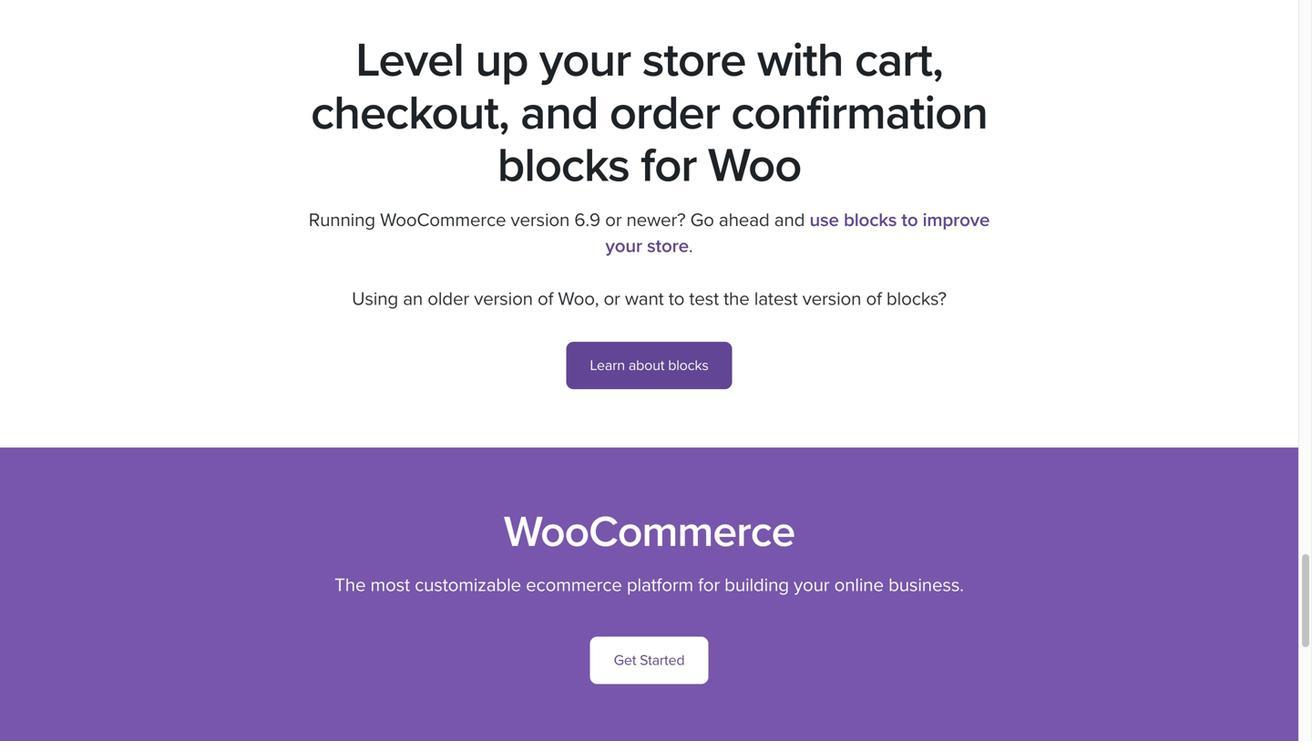 Task type: describe. For each thing, give the bounding box(es) containing it.
1 vertical spatial to
[[669, 288, 685, 310]]

learn about blocks link
[[567, 342, 733, 389]]

up
[[475, 32, 528, 89]]

go
[[691, 209, 715, 231]]

the
[[335, 574, 366, 597]]

running
[[309, 209, 376, 231]]

online
[[835, 574, 884, 597]]

2 vertical spatial your
[[794, 574, 830, 597]]

cart,
[[855, 32, 943, 89]]

1 horizontal spatial and
[[775, 209, 805, 231]]

to inside use blocks to improve your store
[[902, 209, 919, 231]]

get started
[[614, 652, 685, 669]]

your inside use blocks to improve your store
[[606, 235, 643, 258]]

latest
[[755, 288, 798, 310]]

2 of from the left
[[867, 288, 882, 310]]

running woocommerce version 6.9 or newer? go ahead and
[[309, 209, 810, 231]]

woo
[[708, 137, 802, 195]]

version right the older
[[474, 288, 533, 310]]

woo,
[[558, 288, 599, 310]]

store inside level up your store with cart, checkout, and order confirmation blocks for woo
[[642, 32, 746, 89]]

use
[[810, 209, 840, 231]]

business.
[[889, 574, 964, 597]]

using
[[352, 288, 399, 310]]

ahead
[[719, 209, 770, 231]]

older
[[428, 288, 470, 310]]

checkout,
[[311, 85, 509, 142]]

the
[[724, 288, 750, 310]]

order
[[610, 85, 720, 142]]

get started link
[[590, 637, 709, 684]]

level up your store with cart, checkout, and order confirmation blocks for woo
[[311, 32, 988, 195]]

most
[[371, 574, 410, 597]]

learn
[[590, 357, 625, 374]]

1 of from the left
[[538, 288, 554, 310]]



Task type: locate. For each thing, give the bounding box(es) containing it.
1 horizontal spatial blocks
[[669, 357, 709, 374]]

started
[[640, 652, 685, 669]]

version left 6.9 at the left top of page
[[511, 209, 570, 231]]

to
[[902, 209, 919, 231], [669, 288, 685, 310]]

want
[[625, 288, 664, 310]]

of left blocks?
[[867, 288, 882, 310]]

ecommerce
[[526, 574, 622, 597]]

version right the latest
[[803, 288, 862, 310]]

blocks
[[498, 137, 630, 195], [844, 209, 897, 231], [669, 357, 709, 374]]

1 horizontal spatial to
[[902, 209, 919, 231]]

blocks right use
[[844, 209, 897, 231]]

with
[[758, 32, 844, 89]]

using an older version of woo, or want to test the latest version of blocks?
[[352, 288, 947, 310]]

blocks?
[[887, 288, 947, 310]]

for
[[641, 137, 697, 195], [698, 574, 720, 597]]

and
[[521, 85, 599, 142], [775, 209, 805, 231]]

for inside level up your store with cart, checkout, and order confirmation blocks for woo
[[641, 137, 697, 195]]

0 vertical spatial blocks
[[498, 137, 630, 195]]

and inside level up your store with cart, checkout, and order confirmation blocks for woo
[[521, 85, 599, 142]]

woocommerce
[[380, 209, 506, 231], [504, 506, 795, 558]]

newer?
[[627, 209, 686, 231]]

1 vertical spatial store
[[647, 235, 689, 258]]

blocks inside level up your store with cart, checkout, and order confirmation blocks for woo
[[498, 137, 630, 195]]

or right 6.9 at the left top of page
[[605, 209, 622, 231]]

level
[[356, 32, 464, 89]]

blocks right about
[[669, 357, 709, 374]]

use blocks to improve your store
[[606, 209, 990, 258]]

of left woo,
[[538, 288, 554, 310]]

building
[[725, 574, 790, 597]]

for left 'building'
[[698, 574, 720, 597]]

of
[[538, 288, 554, 310], [867, 288, 882, 310]]

confirmation
[[732, 85, 988, 142]]

2 vertical spatial blocks
[[669, 357, 709, 374]]

0 horizontal spatial blocks
[[498, 137, 630, 195]]

use blocks to improve your store link
[[606, 209, 990, 258]]

0 vertical spatial and
[[521, 85, 599, 142]]

0 vertical spatial woocommerce
[[380, 209, 506, 231]]

to left improve
[[902, 209, 919, 231]]

customizable
[[415, 574, 522, 597]]

or left want
[[604, 288, 621, 310]]

1 horizontal spatial for
[[698, 574, 720, 597]]

0 vertical spatial for
[[641, 137, 697, 195]]

1 vertical spatial and
[[775, 209, 805, 231]]

for up newer?
[[641, 137, 697, 195]]

0 vertical spatial your
[[540, 32, 631, 89]]

0 vertical spatial store
[[642, 32, 746, 89]]

0 horizontal spatial to
[[669, 288, 685, 310]]

your left the online
[[794, 574, 830, 597]]

your right up on the left top of page
[[540, 32, 631, 89]]

the most customizable ecommerce platform for building your online business.
[[335, 574, 964, 597]]

0 horizontal spatial of
[[538, 288, 554, 310]]

1 horizontal spatial of
[[867, 288, 882, 310]]

0 vertical spatial or
[[605, 209, 622, 231]]

learn about blocks
[[590, 357, 709, 374]]

an
[[403, 288, 423, 310]]

woocommerce up the most customizable ecommerce platform for building your online business.
[[504, 506, 795, 558]]

blocks inside use blocks to improve your store
[[844, 209, 897, 231]]

to left test
[[669, 288, 685, 310]]

get
[[614, 652, 637, 669]]

your down newer?
[[606, 235, 643, 258]]

1 vertical spatial blocks
[[844, 209, 897, 231]]

test
[[690, 288, 719, 310]]

about
[[629, 357, 665, 374]]

1 vertical spatial your
[[606, 235, 643, 258]]

6.9
[[575, 209, 601, 231]]

version
[[511, 209, 570, 231], [474, 288, 533, 310], [803, 288, 862, 310]]

store
[[642, 32, 746, 89], [647, 235, 689, 258]]

.
[[689, 235, 693, 258]]

1 vertical spatial for
[[698, 574, 720, 597]]

blocks up running woocommerce version 6.9 or newer? go ahead and
[[498, 137, 630, 195]]

store inside use blocks to improve your store
[[647, 235, 689, 258]]

1 vertical spatial or
[[604, 288, 621, 310]]

0 horizontal spatial and
[[521, 85, 599, 142]]

0 horizontal spatial for
[[641, 137, 697, 195]]

2 horizontal spatial blocks
[[844, 209, 897, 231]]

platform
[[627, 574, 694, 597]]

your
[[540, 32, 631, 89], [606, 235, 643, 258], [794, 574, 830, 597]]

1 vertical spatial woocommerce
[[504, 506, 795, 558]]

improve
[[923, 209, 990, 231]]

0 vertical spatial to
[[902, 209, 919, 231]]

or
[[605, 209, 622, 231], [604, 288, 621, 310]]

your inside level up your store with cart, checkout, and order confirmation blocks for woo
[[540, 32, 631, 89]]

woocommerce up the older
[[380, 209, 506, 231]]



Task type: vqa. For each thing, say whether or not it's contained in the screenshot.
Text Box
no



